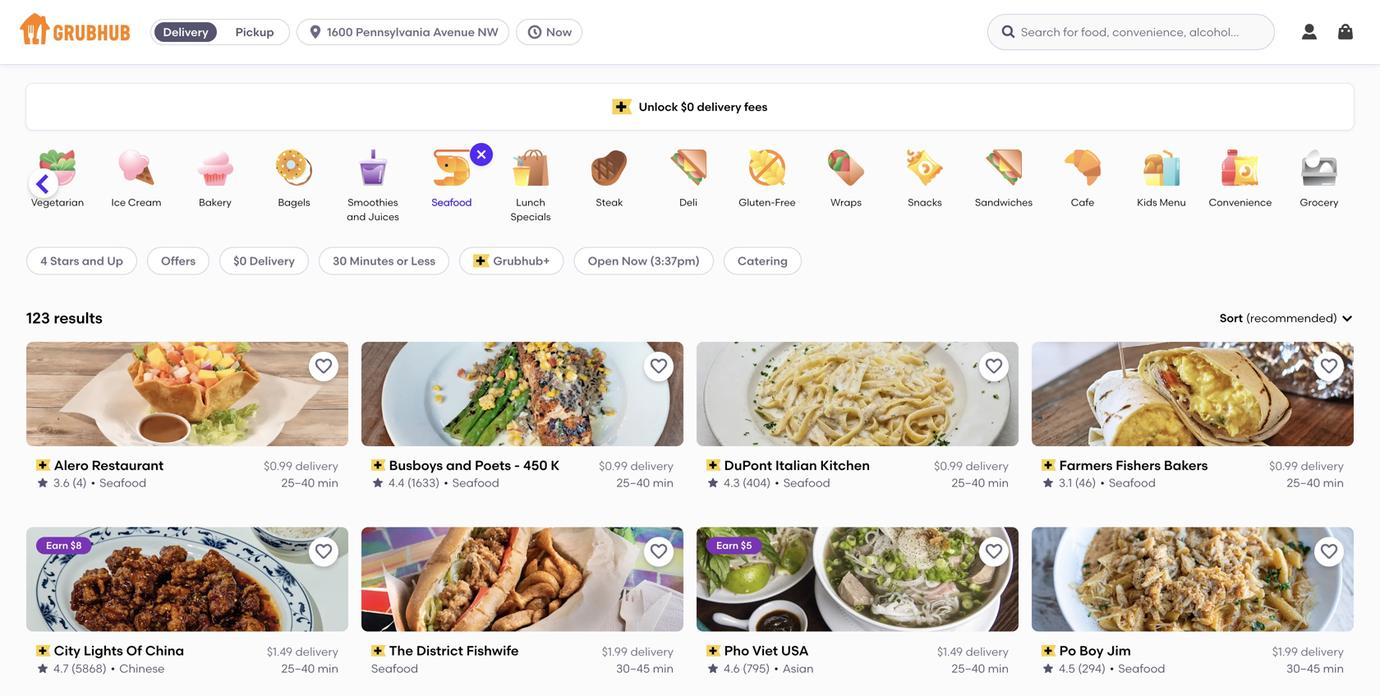 Task type: describe. For each thing, give the bounding box(es) containing it.
vegetarian
[[31, 196, 84, 208]]

none field containing sort
[[1220, 310, 1354, 327]]

450
[[523, 457, 548, 473]]

delivery for po boy jim
[[1301, 645, 1345, 659]]

subscription pass image for farmers fishers bakers
[[1042, 460, 1057, 471]]

ice cream image
[[108, 150, 165, 186]]

1600 pennsylvania avenue nw button
[[297, 19, 516, 45]]

pho viet usa
[[725, 643, 809, 659]]

save this restaurant button for alero restaurant
[[309, 352, 339, 381]]

save this restaurant button for busboys and poets - 450 k
[[644, 352, 674, 381]]

avenue
[[433, 25, 475, 39]]

3.1
[[1059, 476, 1073, 490]]

(3:37pm)
[[650, 254, 700, 268]]

lunch specials
[[511, 196, 551, 223]]

svg image inside 1600 pennsylvania avenue nw button
[[307, 24, 324, 40]]

save this restaurant image for dupont italian kitchen
[[985, 357, 1004, 376]]

$1.49 delivery for city lights of china
[[267, 645, 339, 659]]

$0.99 delivery for dupont italian kitchen
[[935, 459, 1009, 473]]

subscription pass image for dupont italian kitchen
[[707, 460, 721, 471]]

unlock
[[639, 100, 679, 114]]

seafood for farmers fishers bakers
[[1109, 476, 1156, 490]]

0 horizontal spatial and
[[82, 254, 104, 268]]

30
[[333, 254, 347, 268]]

4.3 (404)
[[724, 476, 771, 490]]

bakery
[[199, 196, 232, 208]]

)
[[1334, 311, 1338, 325]]

(294)
[[1079, 661, 1106, 675]]

dupont
[[725, 457, 773, 473]]

delivery for the district fishwife
[[631, 645, 674, 659]]

(1633)
[[408, 476, 440, 490]]

• seafood for italian
[[775, 476, 831, 490]]

snacks image
[[897, 150, 954, 186]]

save this restaurant button for the district fishwife
[[644, 537, 674, 567]]

fees
[[745, 100, 768, 114]]

25–40 for dupont italian kitchen
[[952, 476, 986, 490]]

save this restaurant image for farmers fishers bakers
[[1320, 357, 1340, 376]]

cafe
[[1072, 196, 1095, 208]]

(4)
[[72, 476, 87, 490]]

1600 pennsylvania avenue nw
[[327, 25, 499, 39]]

25–40 for busboys and poets - 450 k
[[617, 476, 650, 490]]

min for busboys and poets - 450 k
[[653, 476, 674, 490]]

minutes
[[350, 254, 394, 268]]

subscription pass image for po boy jim
[[1042, 645, 1057, 657]]

(5868)
[[71, 661, 107, 675]]

save this restaurant button for farmers fishers bakers
[[1315, 352, 1345, 381]]

smoothies and juices image
[[344, 150, 402, 186]]

3.6 (4)
[[53, 476, 87, 490]]

star icon image for dupont italian kitchen
[[707, 476, 720, 489]]

poets
[[475, 457, 511, 473]]

po
[[1060, 643, 1077, 659]]

earn for city lights of china
[[46, 540, 68, 552]]

4
[[40, 254, 47, 268]]

(46)
[[1076, 476, 1097, 490]]

gluten free image
[[739, 150, 796, 186]]

open now (3:37pm)
[[588, 254, 700, 268]]

subscription pass image for the district fishwife
[[371, 645, 386, 657]]

delivery for city lights of china
[[295, 645, 339, 659]]

4.5
[[1059, 661, 1076, 675]]

3.1 (46)
[[1059, 476, 1097, 490]]

city lights of china
[[54, 643, 184, 659]]

svg image inside now button
[[527, 24, 543, 40]]

lunch specials image
[[502, 150, 560, 186]]

dupont italian kitchen
[[725, 457, 870, 473]]

25–40 min for busboys and poets - 450 k
[[617, 476, 674, 490]]

30–45 min for po boy jim
[[1287, 661, 1345, 675]]

boy
[[1080, 643, 1104, 659]]

wraps image
[[818, 150, 875, 186]]

free
[[775, 196, 796, 208]]

30–45 for the district fishwife
[[617, 661, 650, 675]]

juices
[[368, 211, 399, 223]]

delivery inside button
[[163, 25, 209, 39]]

district
[[417, 643, 463, 659]]

now button
[[516, 19, 589, 45]]

$1.99 for fishwife
[[602, 645, 628, 659]]

seafood for po boy jim
[[1119, 661, 1166, 675]]

pho
[[725, 643, 750, 659]]

bakery image
[[187, 150, 244, 186]]

star icon image for city lights of china
[[36, 662, 49, 675]]

sandwiches image
[[976, 150, 1033, 186]]

4.4
[[389, 476, 405, 490]]

busboys and poets - 450 k
[[389, 457, 560, 473]]

save this restaurant image for the district fishwife
[[649, 542, 669, 562]]

delivery button
[[151, 19, 220, 45]]

25–40 min for city lights of china
[[281, 661, 339, 675]]

steak image
[[581, 150, 639, 186]]

123 results
[[26, 309, 103, 327]]

cafe image
[[1054, 150, 1112, 186]]

busboys
[[389, 457, 443, 473]]

bagels
[[278, 196, 310, 208]]

25–40 for pho viet usa
[[952, 661, 986, 675]]

kitchen
[[821, 457, 870, 473]]

$1.99 delivery for po boy jim
[[1273, 645, 1345, 659]]

earn for pho viet usa
[[717, 540, 739, 552]]

30 minutes or less
[[333, 254, 436, 268]]

(
[[1247, 311, 1251, 325]]

pickup button
[[220, 19, 289, 45]]

gluten-
[[739, 196, 775, 208]]

2 horizontal spatial svg image
[[1341, 312, 1354, 325]]

seafood down seafood image
[[432, 196, 472, 208]]

seafood for dupont italian kitchen
[[784, 476, 831, 490]]

china
[[145, 643, 184, 659]]

lunch
[[516, 196, 546, 208]]

• for boy
[[1110, 661, 1115, 675]]

(795)
[[743, 661, 770, 675]]

• seafood for fishers
[[1101, 476, 1156, 490]]

$0.99 for alero restaurant
[[264, 459, 293, 473]]

recommended
[[1251, 311, 1334, 325]]

of
[[126, 643, 142, 659]]

min for po boy jim
[[1324, 661, 1345, 675]]

ice cream
[[111, 196, 162, 208]]

gluten-free
[[739, 196, 796, 208]]

and for smoothies and juices
[[347, 211, 366, 223]]

or
[[397, 254, 408, 268]]

main navigation navigation
[[0, 0, 1381, 64]]

chinese
[[119, 661, 165, 675]]

$5
[[741, 540, 752, 552]]

star icon image for pho viet usa
[[707, 662, 720, 675]]

min for the district fishwife
[[653, 661, 674, 675]]

$0.99 for farmers fishers bakers
[[1270, 459, 1299, 473]]

less
[[411, 254, 436, 268]]

$0.99 for busboys and poets - 450 k
[[599, 459, 628, 473]]

grocery image
[[1291, 150, 1349, 186]]

subscription pass image for busboys and poets - 450 k
[[371, 460, 386, 471]]

the district fishwife
[[389, 643, 519, 659]]

city lights of china logo image
[[26, 527, 348, 632]]

delivery for dupont italian kitchen
[[966, 459, 1009, 473]]

• seafood for restaurant
[[91, 476, 146, 490]]

convenience
[[1209, 196, 1273, 208]]

4.5 (294)
[[1059, 661, 1106, 675]]



Task type: locate. For each thing, give the bounding box(es) containing it.
• right the (404)
[[775, 476, 780, 490]]

grubhub plus flag logo image for unlock $0 delivery fees
[[613, 99, 633, 115]]

delivery left pickup in the top of the page
[[163, 25, 209, 39]]

1600
[[327, 25, 353, 39]]

2 $0.99 delivery from the left
[[599, 459, 674, 473]]

seafood down the restaurant
[[100, 476, 146, 490]]

25–40 min for alero restaurant
[[281, 476, 339, 490]]

smoothies and juices
[[347, 196, 399, 223]]

0 horizontal spatial $0
[[234, 254, 247, 268]]

star icon image
[[36, 476, 49, 489], [371, 476, 385, 489], [707, 476, 720, 489], [1042, 476, 1055, 489], [36, 662, 49, 675], [707, 662, 720, 675], [1042, 662, 1055, 675]]

deli image
[[660, 150, 718, 186]]

svg image
[[1300, 22, 1320, 42], [1336, 22, 1356, 42], [527, 24, 543, 40], [1001, 24, 1018, 40]]

25–40 min for farmers fishers bakers
[[1287, 476, 1345, 490]]

• right (1633)
[[444, 476, 449, 490]]

and for busboys and poets - 450 k
[[446, 457, 472, 473]]

specials
[[511, 211, 551, 223]]

subscription pass image left dupont
[[707, 460, 721, 471]]

save this restaurant button for po boy jim
[[1315, 537, 1345, 567]]

star icon image left 4.5
[[1042, 662, 1055, 675]]

asian
[[783, 661, 814, 675]]

1 30–45 min from the left
[[617, 661, 674, 675]]

subscription pass image left pho
[[707, 645, 721, 657]]

1 vertical spatial grubhub plus flag logo image
[[474, 254, 490, 267]]

earn $5
[[717, 540, 752, 552]]

subscription pass image for pho viet usa
[[707, 645, 721, 657]]

ice
[[111, 196, 126, 208]]

seafood for busboys and poets - 450 k
[[453, 476, 500, 490]]

0 vertical spatial grubhub plus flag logo image
[[613, 99, 633, 115]]

$8
[[71, 540, 82, 552]]

2 30–45 from the left
[[1287, 661, 1321, 675]]

delivery down bagels
[[250, 254, 295, 268]]

earn $8
[[46, 540, 82, 552]]

3 $0.99 delivery from the left
[[935, 459, 1009, 473]]

1 horizontal spatial $1.99 delivery
[[1273, 645, 1345, 659]]

the district fishwife logo image
[[362, 527, 684, 632]]

• for italian
[[775, 476, 780, 490]]

star icon image for busboys and poets - 450 k
[[371, 476, 385, 489]]

1 $0.99 from the left
[[264, 459, 293, 473]]

1 vertical spatial delivery
[[250, 254, 295, 268]]

grubhub+
[[493, 254, 550, 268]]

0 horizontal spatial delivery
[[163, 25, 209, 39]]

0 horizontal spatial earn
[[46, 540, 68, 552]]

save this restaurant image for busboys and poets - 450 k
[[649, 357, 669, 376]]

the
[[389, 643, 413, 659]]

svg image left 1600
[[307, 24, 324, 40]]

delivery for farmers fishers bakers
[[1301, 459, 1345, 473]]

• seafood for and
[[444, 476, 500, 490]]

4.6
[[724, 661, 740, 675]]

0 horizontal spatial now
[[546, 25, 572, 39]]

seafood down the farmers fishers bakers
[[1109, 476, 1156, 490]]

1 horizontal spatial grubhub plus flag logo image
[[613, 99, 633, 115]]

4 $0.99 from the left
[[1270, 459, 1299, 473]]

1 horizontal spatial svg image
[[475, 148, 488, 161]]

• seafood down the restaurant
[[91, 476, 146, 490]]

min for dupont italian kitchen
[[988, 476, 1009, 490]]

dupont italian kitchen logo image
[[697, 342, 1019, 446]]

1 $0.99 delivery from the left
[[264, 459, 339, 473]]

0 horizontal spatial 30–45 min
[[617, 661, 674, 675]]

kids
[[1138, 196, 1158, 208]]

$0.99 delivery for farmers fishers bakers
[[1270, 459, 1345, 473]]

svg image left lunch specials image
[[475, 148, 488, 161]]

sort
[[1220, 311, 1244, 325]]

25–40 for alero restaurant
[[281, 476, 315, 490]]

25–40 min for pho viet usa
[[952, 661, 1009, 675]]

min for farmers fishers bakers
[[1324, 476, 1345, 490]]

0 vertical spatial delivery
[[163, 25, 209, 39]]

0 vertical spatial $0
[[681, 100, 695, 114]]

pennsylvania
[[356, 25, 430, 39]]

save this restaurant image
[[649, 357, 669, 376], [1320, 542, 1340, 562]]

convenience image
[[1212, 150, 1270, 186]]

now right open
[[622, 254, 648, 268]]

$1.49 for pho viet usa
[[938, 645, 963, 659]]

2 $0.99 from the left
[[599, 459, 628, 473]]

delivery
[[697, 100, 742, 114], [295, 459, 339, 473], [631, 459, 674, 473], [966, 459, 1009, 473], [1301, 459, 1345, 473], [295, 645, 339, 659], [631, 645, 674, 659], [966, 645, 1009, 659], [1301, 645, 1345, 659]]

-
[[515, 457, 520, 473]]

busboys and poets - 450 k logo image
[[362, 342, 684, 446]]

• seafood down busboys and poets - 450 k
[[444, 476, 500, 490]]

• right (46)
[[1101, 476, 1105, 490]]

grubhub plus flag logo image left grubhub+
[[474, 254, 490, 267]]

• down city lights of china
[[111, 661, 115, 675]]

subscription pass image left the at the bottom of page
[[371, 645, 386, 657]]

seafood down busboys and poets - 450 k
[[453, 476, 500, 490]]

earn
[[46, 540, 68, 552], [717, 540, 739, 552]]

1 horizontal spatial $0
[[681, 100, 695, 114]]

offers
[[161, 254, 196, 268]]

alero
[[54, 457, 89, 473]]

• for and
[[444, 476, 449, 490]]

and left poets
[[446, 457, 472, 473]]

vegetarian image
[[29, 150, 86, 186]]

subscription pass image
[[371, 460, 386, 471], [707, 460, 721, 471], [36, 645, 51, 657], [1042, 645, 1057, 657]]

now right the nw
[[546, 25, 572, 39]]

0 vertical spatial save this restaurant image
[[649, 357, 669, 376]]

3.6
[[53, 476, 70, 490]]

2 $1.49 delivery from the left
[[938, 645, 1009, 659]]

lights
[[84, 643, 123, 659]]

25–40 min for dupont italian kitchen
[[952, 476, 1009, 490]]

italian
[[776, 457, 818, 473]]

restaurant
[[92, 457, 164, 473]]

earn left the $5
[[717, 540, 739, 552]]

min for alero restaurant
[[318, 476, 339, 490]]

30–45 min for the district fishwife
[[617, 661, 674, 675]]

• right '(795)'
[[774, 661, 779, 675]]

subscription pass image left busboys
[[371, 460, 386, 471]]

subscription pass image left alero
[[36, 460, 51, 471]]

1 vertical spatial svg image
[[475, 148, 488, 161]]

jim
[[1107, 643, 1132, 659]]

earn left $8
[[46, 540, 68, 552]]

min for city lights of china
[[318, 661, 339, 675]]

0 horizontal spatial grubhub plus flag logo image
[[474, 254, 490, 267]]

star icon image left 4.6
[[707, 662, 720, 675]]

• right (4)
[[91, 476, 95, 490]]

2 earn from the left
[[717, 540, 739, 552]]

4.4 (1633)
[[389, 476, 440, 490]]

1 horizontal spatial and
[[347, 211, 366, 223]]

save this restaurant image for po boy jim
[[1320, 542, 1340, 562]]

2 30–45 min from the left
[[1287, 661, 1345, 675]]

1 horizontal spatial $1.49 delivery
[[938, 645, 1009, 659]]

and inside smoothies and juices
[[347, 211, 366, 223]]

$1.49
[[267, 645, 293, 659], [938, 645, 963, 659]]

Search for food, convenience, alcohol... search field
[[988, 14, 1276, 50]]

• for viet
[[774, 661, 779, 675]]

1 horizontal spatial earn
[[717, 540, 739, 552]]

pho viet usa logo image
[[697, 527, 1019, 632]]

star icon image left 4.3
[[707, 476, 720, 489]]

None field
[[1220, 310, 1354, 327]]

fishers
[[1116, 457, 1161, 473]]

$1.99 for jim
[[1273, 645, 1299, 659]]

seafood for alero restaurant
[[100, 476, 146, 490]]

• seafood down dupont italian kitchen
[[775, 476, 831, 490]]

star icon image left 4.4
[[371, 476, 385, 489]]

$1.99 delivery for the district fishwife
[[602, 645, 674, 659]]

2 horizontal spatial and
[[446, 457, 472, 473]]

alero restaurant
[[54, 457, 164, 473]]

1 vertical spatial $0
[[234, 254, 247, 268]]

0 horizontal spatial $1.99 delivery
[[602, 645, 674, 659]]

4 stars and up
[[40, 254, 123, 268]]

$0 right unlock on the left top
[[681, 100, 695, 114]]

4.6 (795)
[[724, 661, 770, 675]]

seafood down the at the bottom of page
[[371, 661, 418, 675]]

subscription pass image left farmers
[[1042, 460, 1057, 471]]

smoothies
[[348, 196, 398, 208]]

1 horizontal spatial $1.99
[[1273, 645, 1299, 659]]

bakers
[[1165, 457, 1209, 473]]

star icon image for po boy jim
[[1042, 662, 1055, 675]]

1 vertical spatial save this restaurant image
[[1320, 542, 1340, 562]]

30–45 min
[[617, 661, 674, 675], [1287, 661, 1345, 675]]

1 horizontal spatial delivery
[[250, 254, 295, 268]]

grubhub plus flag logo image
[[613, 99, 633, 115], [474, 254, 490, 267]]

0 horizontal spatial $1.49
[[267, 645, 293, 659]]

2 vertical spatial and
[[446, 457, 472, 473]]

farmers fishers bakers logo image
[[1032, 342, 1354, 446]]

(404)
[[743, 476, 771, 490]]

star icon image left the 3.6
[[36, 476, 49, 489]]

1 horizontal spatial now
[[622, 254, 648, 268]]

• for lights
[[111, 661, 115, 675]]

$1.49 for city lights of china
[[267, 645, 293, 659]]

$0 right offers
[[234, 254, 247, 268]]

• seafood down the farmers fishers bakers
[[1101, 476, 1156, 490]]

• seafood for boy
[[1110, 661, 1166, 675]]

kids menu
[[1138, 196, 1187, 208]]

subscription pass image left po
[[1042, 645, 1057, 657]]

0 horizontal spatial svg image
[[307, 24, 324, 40]]

nw
[[478, 25, 499, 39]]

30–45 for po boy jim
[[1287, 661, 1321, 675]]

delivery for alero restaurant
[[295, 459, 339, 473]]

star icon image left 4.7
[[36, 662, 49, 675]]

and down the smoothies on the top of the page
[[347, 211, 366, 223]]

$1.99 delivery
[[602, 645, 674, 659], [1273, 645, 1345, 659]]

1 $1.49 delivery from the left
[[267, 645, 339, 659]]

25–40
[[281, 476, 315, 490], [617, 476, 650, 490], [952, 476, 986, 490], [1287, 476, 1321, 490], [281, 661, 315, 675], [952, 661, 986, 675]]

grubhub plus flag logo image for grubhub+
[[474, 254, 490, 267]]

steak
[[596, 196, 623, 208]]

grubhub plus flag logo image left unlock on the left top
[[613, 99, 633, 115]]

seafood image
[[423, 150, 481, 186]]

star icon image for farmers fishers bakers
[[1042, 476, 1055, 489]]

1 horizontal spatial save this restaurant image
[[1320, 542, 1340, 562]]

viet
[[753, 643, 778, 659]]

2 $1.99 delivery from the left
[[1273, 645, 1345, 659]]

1 horizontal spatial $1.49
[[938, 645, 963, 659]]

1 earn from the left
[[46, 540, 68, 552]]

save this restaurant button for dupont italian kitchen
[[980, 352, 1009, 381]]

open
[[588, 254, 619, 268]]

4.7
[[53, 661, 69, 675]]

$0.99 for dupont italian kitchen
[[935, 459, 963, 473]]

catering
[[738, 254, 788, 268]]

now inside button
[[546, 25, 572, 39]]

4.3
[[724, 476, 740, 490]]

subscription pass image for alero restaurant
[[36, 460, 51, 471]]

farmers
[[1060, 457, 1113, 473]]

delivery for busboys and poets - 450 k
[[631, 459, 674, 473]]

po boy jim
[[1060, 643, 1132, 659]]

po boy jim logo image
[[1032, 527, 1354, 632]]

and left up
[[82, 254, 104, 268]]

4.7 (5868)
[[53, 661, 107, 675]]

subscription pass image left city on the left bottom of page
[[36, 645, 51, 657]]

0 vertical spatial and
[[347, 211, 366, 223]]

save this restaurant image
[[314, 357, 334, 376], [985, 357, 1004, 376], [1320, 357, 1340, 376], [314, 542, 334, 562], [649, 542, 669, 562], [985, 542, 1004, 562]]

$0 delivery
[[234, 254, 295, 268]]

wraps
[[831, 196, 862, 208]]

2 $1.49 from the left
[[938, 645, 963, 659]]

• asian
[[774, 661, 814, 675]]

bagels image
[[265, 150, 323, 186]]

k
[[551, 457, 560, 473]]

pickup
[[236, 25, 274, 39]]

0 vertical spatial now
[[546, 25, 572, 39]]

delivery
[[163, 25, 209, 39], [250, 254, 295, 268]]

1 30–45 from the left
[[617, 661, 650, 675]]

stars
[[50, 254, 79, 268]]

123
[[26, 309, 50, 327]]

farmers fishers bakers
[[1060, 457, 1209, 473]]

seafood down dupont italian kitchen
[[784, 476, 831, 490]]

sandwiches
[[976, 196, 1033, 208]]

0 horizontal spatial save this restaurant image
[[649, 357, 669, 376]]

alero restaurant logo image
[[26, 342, 348, 446]]

save this restaurant button
[[309, 352, 339, 381], [644, 352, 674, 381], [980, 352, 1009, 381], [1315, 352, 1345, 381], [309, 537, 339, 567], [644, 537, 674, 567], [980, 537, 1009, 567], [1315, 537, 1345, 567]]

delivery for pho viet usa
[[966, 645, 1009, 659]]

2 $1.99 from the left
[[1273, 645, 1299, 659]]

• for restaurant
[[91, 476, 95, 490]]

svg image right )
[[1341, 312, 1354, 325]]

kids menu image
[[1133, 150, 1191, 186]]

min
[[318, 476, 339, 490], [653, 476, 674, 490], [988, 476, 1009, 490], [1324, 476, 1345, 490], [318, 661, 339, 675], [653, 661, 674, 675], [988, 661, 1009, 675], [1324, 661, 1345, 675]]

star icon image left 3.1
[[1042, 476, 1055, 489]]

0 vertical spatial svg image
[[307, 24, 324, 40]]

min for pho viet usa
[[988, 661, 1009, 675]]

save this restaurant image for alero restaurant
[[314, 357, 334, 376]]

1 horizontal spatial 30–45 min
[[1287, 661, 1345, 675]]

0 horizontal spatial $1.99
[[602, 645, 628, 659]]

seafood down jim
[[1119, 661, 1166, 675]]

snacks
[[908, 196, 942, 208]]

3 $0.99 from the left
[[935, 459, 963, 473]]

1 horizontal spatial 30–45
[[1287, 661, 1321, 675]]

25–40 for farmers fishers bakers
[[1287, 476, 1321, 490]]

1 $1.49 from the left
[[267, 645, 293, 659]]

$0.99 delivery for alero restaurant
[[264, 459, 339, 473]]

$0
[[681, 100, 695, 114], [234, 254, 247, 268]]

0 horizontal spatial 30–45
[[617, 661, 650, 675]]

• for fishers
[[1101, 476, 1105, 490]]

subscription pass image
[[36, 460, 51, 471], [1042, 460, 1057, 471], [371, 645, 386, 657], [707, 645, 721, 657]]

$1.49 delivery for pho viet usa
[[938, 645, 1009, 659]]

svg image
[[307, 24, 324, 40], [475, 148, 488, 161], [1341, 312, 1354, 325]]

• seafood down jim
[[1110, 661, 1166, 675]]

1 vertical spatial now
[[622, 254, 648, 268]]

4 $0.99 delivery from the left
[[1270, 459, 1345, 473]]

city
[[54, 643, 81, 659]]

unlock $0 delivery fees
[[639, 100, 768, 114]]

1 $1.99 from the left
[[602, 645, 628, 659]]

star icon image for alero restaurant
[[36, 476, 49, 489]]

• down jim
[[1110, 661, 1115, 675]]

$0.99 delivery for busboys and poets - 450 k
[[599, 459, 674, 473]]

grocery
[[1301, 196, 1339, 208]]

25–40 for city lights of china
[[281, 661, 315, 675]]

subscription pass image for city lights of china
[[36, 645, 51, 657]]

1 vertical spatial and
[[82, 254, 104, 268]]

2 vertical spatial svg image
[[1341, 312, 1354, 325]]

fishwife
[[467, 643, 519, 659]]

1 $1.99 delivery from the left
[[602, 645, 674, 659]]

0 horizontal spatial $1.49 delivery
[[267, 645, 339, 659]]



Task type: vqa. For each thing, say whether or not it's contained in the screenshot.
the Earn $8 at bottom left
yes



